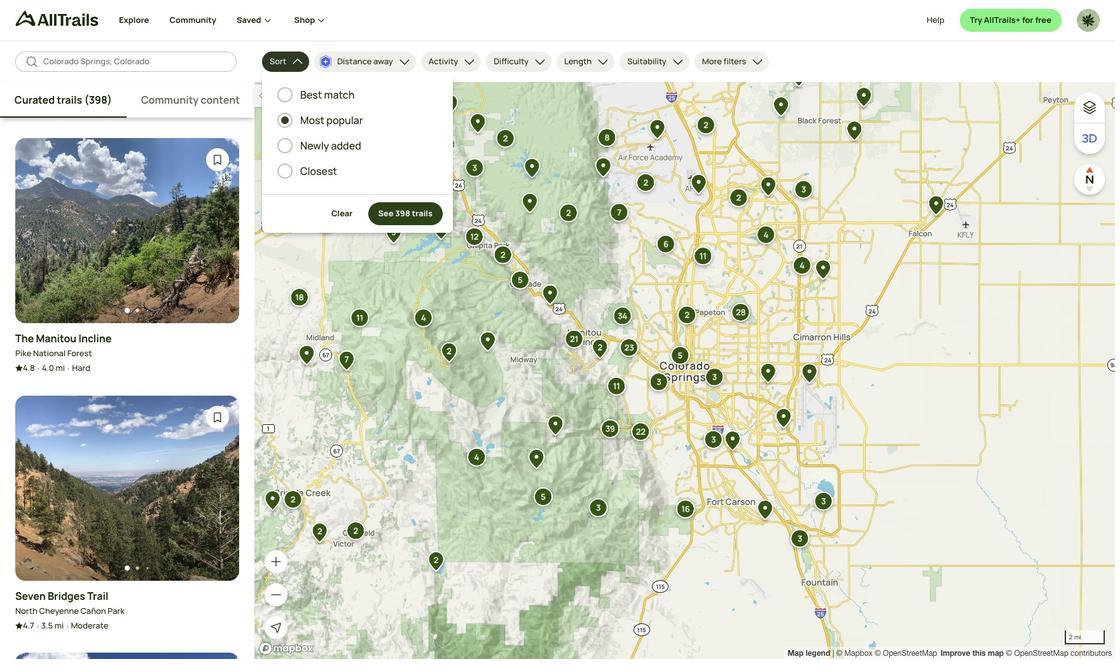 Task type: locate. For each thing, give the bounding box(es) containing it.
this
[[973, 649, 986, 658]]

1 vertical spatial add to list image
[[211, 411, 224, 424]]

best match
[[300, 88, 355, 102]]

mi right 2
[[1075, 633, 1082, 641]]

None search field
[[15, 52, 237, 72]]

pike national forest link
[[15, 347, 92, 360]]

mi
[[56, 362, 65, 374], [55, 620, 64, 631], [1075, 633, 1082, 641]]

pike
[[15, 347, 31, 359]]

help link
[[927, 9, 945, 32]]

2 openstreetmap from the left
[[1015, 649, 1069, 658]]

mi inside 4.7 · 3.5 mi · moderate
[[55, 620, 64, 631]]

add to list image
[[211, 153, 224, 166], [211, 411, 224, 424]]

·
[[37, 363, 39, 374], [67, 363, 69, 374], [37, 620, 39, 632], [66, 620, 68, 632]]

2 mi
[[1070, 633, 1082, 641]]

distance
[[337, 56, 372, 67]]

© right |
[[837, 649, 843, 658]]

tab list containing curated trails (398)
[[0, 82, 255, 118]]

1 vertical spatial navigate previous image
[[31, 482, 43, 495]]

forest
[[67, 347, 92, 359]]

mi right 4.0
[[56, 362, 65, 374]]

0 horizontal spatial openstreetmap
[[883, 649, 938, 658]]

community left saved
[[170, 14, 216, 26]]

3.5
[[41, 620, 53, 631]]

length
[[565, 56, 592, 67]]

0 horizontal spatial trails
[[57, 93, 82, 107]]

contributors
[[1071, 649, 1113, 658]]

community for community content
[[141, 93, 199, 107]]

list containing map legend
[[788, 647, 1113, 659]]

4.7
[[23, 620, 34, 631]]

more
[[703, 56, 722, 67]]

1 add to list image from the top
[[211, 153, 224, 166]]

© openstreetmap contributors link
[[1007, 649, 1113, 658]]

added
[[331, 139, 361, 153]]

map region
[[255, 82, 1116, 659]]

more filters button
[[695, 52, 770, 72]]

trails inside tab
[[57, 93, 82, 107]]

difficulty button
[[486, 52, 552, 72]]

openstreetmap left improve
[[883, 649, 938, 658]]

0 horizontal spatial ©
[[837, 649, 843, 658]]

0 vertical spatial community
[[170, 14, 216, 26]]

national
[[33, 347, 66, 359]]

kendall image
[[1078, 9, 1100, 32]]

see
[[378, 208, 394, 219]]

mi inside 4.8 · 4.0 mi · hard
[[56, 362, 65, 374]]

see 398 trails button
[[368, 202, 443, 225]]

community left content in the left top of the page
[[141, 93, 199, 107]]

2 horizontal spatial ©
[[1007, 649, 1013, 658]]

alltrails link
[[15, 11, 119, 32]]

park
[[108, 605, 125, 616]]

trails right '398'
[[412, 208, 433, 219]]

option group
[[278, 87, 438, 179]]

navigate previous image
[[31, 224, 43, 237], [31, 482, 43, 495]]

sort
[[270, 56, 287, 67]]

more filters
[[703, 56, 747, 67]]

1 vertical spatial trails
[[412, 208, 433, 219]]

© right map
[[1007, 649, 1013, 658]]

community
[[170, 14, 216, 26], [141, 93, 199, 107]]

improve this map link
[[941, 649, 1004, 658]]

hard
[[72, 362, 90, 374]]

map legend | © mapbox © openstreetmap improve this map © openstreetmap contributors
[[788, 649, 1113, 658]]

0 vertical spatial navigate previous image
[[31, 224, 43, 237]]

4.8 · 4.0 mi · hard
[[23, 362, 90, 374]]

navigate previous image for the
[[31, 224, 43, 237]]

suitability button
[[620, 52, 690, 72]]

help
[[927, 14, 945, 26]]

shop button
[[294, 0, 328, 41]]

activity
[[429, 56, 458, 67]]

legend
[[806, 649, 831, 658]]

2 vertical spatial mi
[[1075, 633, 1082, 641]]

map options image
[[1083, 100, 1098, 115]]

trails left (398)
[[57, 93, 82, 107]]

community content tab
[[127, 82, 255, 118]]

north cheyenne cañon park link
[[15, 605, 125, 617]]

most
[[300, 113, 325, 127]]

0 vertical spatial trails
[[57, 93, 82, 107]]

© mapbox link
[[837, 649, 873, 658]]

1 horizontal spatial ©
[[875, 649, 881, 658]]

dialog
[[0, 0, 1116, 659]]

trail
[[87, 589, 108, 603]]

© right mapbox
[[875, 649, 881, 658]]

trails
[[57, 93, 82, 107], [412, 208, 433, 219]]

list
[[788, 647, 1113, 659]]

openstreetmap right map
[[1015, 649, 1069, 658]]

1 navigate previous image from the top
[[31, 224, 43, 237]]

manitou
[[36, 332, 77, 346]]

community content
[[141, 93, 240, 107]]

most popular
[[300, 113, 363, 127]]

cheyenne
[[39, 605, 79, 616]]

©
[[837, 649, 843, 658], [875, 649, 881, 658], [1007, 649, 1013, 658]]

1 horizontal spatial trails
[[412, 208, 433, 219]]

alltrails image
[[15, 11, 99, 26]]

newly added
[[300, 139, 361, 153]]

2 add to list image from the top
[[211, 411, 224, 424]]

option group containing best match
[[278, 87, 438, 179]]

1 vertical spatial community
[[141, 93, 199, 107]]

tab list
[[0, 82, 255, 118]]

Colorado Springs, Colorado field
[[43, 56, 227, 68]]

1 horizontal spatial openstreetmap
[[1015, 649, 1069, 658]]

navigate previous image for seven
[[31, 482, 43, 495]]

mapbox
[[845, 649, 873, 658]]

community inside tab
[[141, 93, 199, 107]]

enable 3d map image
[[1083, 131, 1098, 146]]

incline
[[79, 332, 112, 346]]

cañon
[[80, 605, 106, 616]]

1 vertical spatial mi
[[55, 620, 64, 631]]

0 vertical spatial mi
[[56, 362, 65, 374]]

2 navigate previous image from the top
[[31, 482, 43, 495]]

0 vertical spatial add to list image
[[211, 153, 224, 166]]

add to list image for trail
[[211, 411, 224, 424]]

mi right the 3.5
[[55, 620, 64, 631]]



Task type: vqa. For each thing, say whether or not it's contained in the screenshot.
The
yes



Task type: describe. For each thing, give the bounding box(es) containing it.
saved button
[[237, 0, 294, 41]]

newly
[[300, 139, 329, 153]]

2
[[1070, 633, 1073, 641]]

zoom map in image
[[270, 556, 283, 568]]

shop link
[[294, 0, 328, 41]]

popular
[[327, 113, 363, 127]]

saved
[[237, 14, 261, 26]]

length button
[[557, 52, 615, 72]]

· down north cheyenne cañon park 'link'
[[66, 620, 68, 632]]

shop
[[294, 14, 315, 26]]

|
[[833, 649, 835, 658]]

1 openstreetmap from the left
[[883, 649, 938, 658]]

· left hard
[[67, 363, 69, 374]]

moderate
[[71, 620, 108, 631]]

try
[[970, 14, 983, 26]]

try alltrails+ for free link
[[960, 9, 1062, 32]]

free
[[1036, 14, 1052, 26]]

map
[[788, 649, 804, 658]]

for
[[1023, 14, 1034, 26]]

filters
[[724, 56, 747, 67]]

sort button
[[262, 52, 309, 72]]

bridges
[[48, 589, 85, 603]]

mi for bridges
[[55, 620, 64, 631]]

best
[[300, 88, 322, 102]]

closest
[[300, 164, 337, 178]]

map legend link
[[788, 649, 833, 658]]

saved link
[[237, 0, 274, 41]]

2 © from the left
[[875, 649, 881, 658]]

curated trails (398)
[[15, 93, 112, 107]]

community link
[[170, 0, 216, 41]]

content
[[201, 93, 240, 107]]

alltrails+
[[985, 14, 1021, 26]]

distance away
[[337, 56, 393, 67]]

zoom map out image
[[270, 589, 283, 601]]

improve
[[941, 649, 971, 658]]

4.0
[[42, 362, 54, 374]]

match
[[324, 88, 355, 102]]

activity button
[[421, 52, 481, 72]]

community for community
[[170, 14, 216, 26]]

difficulty
[[494, 56, 529, 67]]

1 © from the left
[[837, 649, 843, 658]]

suitability
[[628, 56, 667, 67]]

curated
[[15, 93, 55, 107]]

reset north and pitch image
[[1078, 167, 1103, 192]]

explore link
[[119, 0, 149, 41]]

3 © from the left
[[1007, 649, 1013, 658]]

navigate next image
[[211, 482, 224, 495]]

trails inside button
[[412, 208, 433, 219]]

· right the 4.8 in the left of the page
[[37, 363, 39, 374]]

the
[[15, 332, 34, 346]]

seven
[[15, 589, 46, 603]]

clear button
[[321, 202, 363, 225]]

4.8
[[23, 362, 35, 374]]

close this dialog image
[[1081, 605, 1094, 618]]

clear
[[332, 208, 353, 219]]

try alltrails+ for free
[[970, 14, 1052, 26]]

add to list image for incline
[[211, 153, 224, 166]]

(398)
[[84, 93, 112, 107]]

see 398 trails
[[378, 208, 433, 219]]

map
[[988, 649, 1004, 658]]

north
[[15, 605, 38, 616]]

© openstreetmap link
[[875, 649, 938, 658]]

398
[[395, 208, 410, 219]]

explore
[[119, 14, 149, 26]]

distance away button
[[315, 52, 416, 72]]

away
[[374, 56, 393, 67]]

curated trails (398) tab
[[0, 82, 127, 118]]

· right 4.7
[[37, 620, 39, 632]]

navigate next image
[[211, 224, 224, 237]]

4.7 · 3.5 mi · moderate
[[23, 620, 108, 632]]

the manitou incline pike national forest
[[15, 332, 112, 359]]

mi for manitou
[[56, 362, 65, 374]]

current location image
[[270, 622, 283, 635]]

seven bridges trail north cheyenne cañon park
[[15, 589, 125, 616]]



